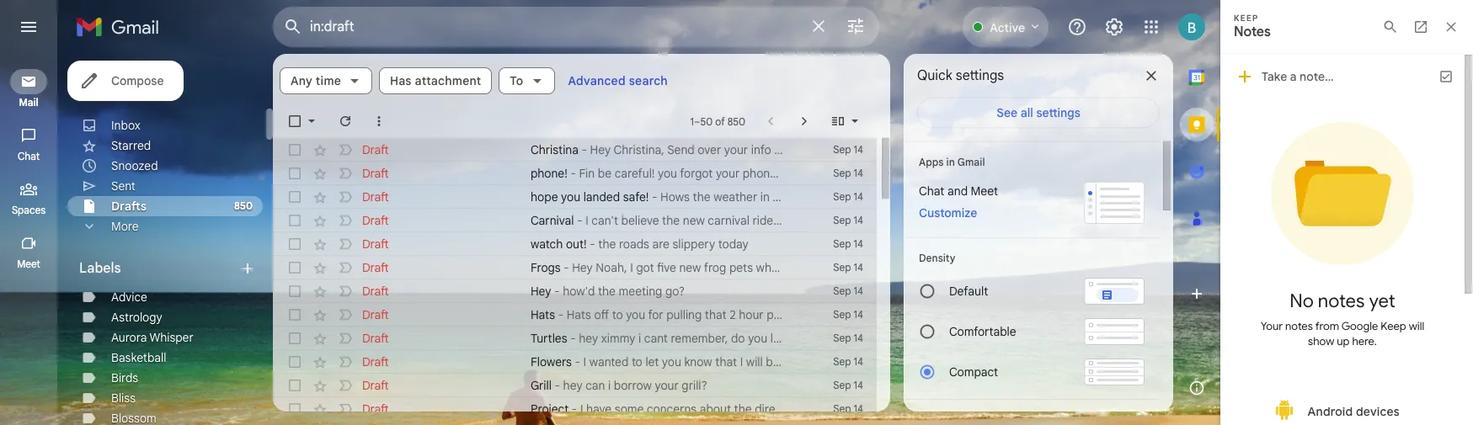 Task type: describe. For each thing, give the bounding box(es) containing it.
0 horizontal spatial to
[[612, 307, 623, 323]]

your for info
[[724, 142, 748, 158]]

presentation
[[767, 307, 834, 323]]

be
[[598, 166, 612, 181]]

2
[[730, 307, 736, 323]]

compact
[[949, 365, 998, 380]]

spaces heading
[[0, 204, 57, 217]]

chat and meet
[[919, 184, 998, 199]]

you left the for
[[626, 307, 645, 323]]

birds link
[[111, 371, 138, 386]]

go?
[[665, 284, 685, 299]]

5 row from the top
[[273, 232, 877, 256]]

chat heading
[[0, 150, 57, 163]]

behind
[[780, 166, 817, 181]]

hows
[[660, 190, 690, 205]]

1 row from the top
[[273, 138, 956, 162]]

project -
[[531, 402, 580, 417]]

starred link
[[111, 138, 151, 153]]

more
[[111, 219, 139, 234]]

14 for hows the weather in chicago?
[[854, 190, 863, 203]]

christina - hey christina, send over your info to hr asap! thanks so much, brad
[[531, 142, 956, 158]]

1 50 of 850
[[690, 115, 745, 128]]

toggle split pane mode image
[[830, 113, 846, 130]]

has attachment button
[[379, 67, 492, 94]]

1 vertical spatial new
[[679, 260, 701, 275]]

draft for turtles
[[362, 331, 389, 346]]

6 row from the top
[[273, 256, 877, 280]]

- for carnival
[[577, 213, 583, 228]]

sent link
[[111, 179, 136, 194]]

sep for hows the weather in chicago?
[[833, 190, 851, 203]]

pulling
[[666, 307, 702, 323]]

sep 14 for i can't believe the new carnival rides are so good! we have to go again today!!
[[833, 214, 863, 227]]

14 for hey can i borrow your grill?
[[854, 379, 863, 392]]

you right hope
[[561, 190, 580, 205]]

sent
[[111, 179, 136, 194]]

asap!
[[806, 142, 835, 158]]

off
[[594, 307, 609, 323]]

phone
[[743, 166, 777, 181]]

today
[[718, 237, 749, 252]]

2 horizontal spatial i
[[824, 260, 827, 275]]

compose
[[111, 73, 164, 88]]

slippery
[[673, 237, 715, 252]]

cant
[[644, 331, 668, 346]]

draft for hope you landed safe!
[[362, 190, 389, 205]]

borrow
[[614, 378, 652, 393]]

apps
[[919, 156, 944, 168]]

advanced
[[568, 73, 626, 88]]

bliss link
[[111, 391, 136, 406]]

draft for hats
[[362, 307, 389, 323]]

1 vertical spatial 850
[[234, 200, 253, 212]]

today!!
[[963, 213, 999, 228]]

main menu image
[[19, 17, 39, 37]]

carnival
[[531, 213, 574, 228]]

navigation containing mail
[[0, 54, 59, 425]]

compose button
[[67, 61, 184, 101]]

clear search image
[[802, 9, 836, 43]]

hope you landed safe! - hows the weather in chicago?
[[531, 190, 823, 205]]

sep for i can't believe the new carnival rides are so good! we have to go again today!!
[[833, 214, 851, 227]]

10 sep 14 from the top
[[833, 355, 863, 368]]

drafts link
[[111, 199, 147, 214]]

Search in mail text field
[[310, 19, 798, 35]]

0 vertical spatial in
[[946, 156, 955, 168]]

draft for carnival
[[362, 213, 389, 228]]

that
[[705, 307, 727, 323]]

search in mail image
[[278, 12, 308, 42]]

draft for grill
[[362, 378, 389, 393]]

weather
[[714, 190, 757, 205]]

chicago?
[[773, 190, 823, 205]]

careful!
[[615, 166, 655, 181]]

default
[[949, 284, 988, 299]]

- for grill
[[555, 378, 560, 393]]

refresh image
[[337, 113, 354, 130]]

12 sep from the top
[[833, 403, 851, 415]]

quick
[[917, 67, 952, 84]]

1 vertical spatial to
[[900, 213, 911, 228]]

to
[[510, 73, 523, 88]]

1 horizontal spatial i
[[630, 260, 633, 275]]

2 row from the top
[[273, 162, 877, 185]]

flowers
[[531, 355, 572, 370]]

pets
[[729, 260, 753, 275]]

hats - hats off to you for pulling that 2 hour presentation
[[531, 307, 834, 323]]

again
[[930, 213, 960, 228]]

forgot
[[680, 166, 713, 181]]

info
[[751, 142, 771, 158]]

sep 14 for hey can i borrow your grill?
[[833, 379, 863, 392]]

hey for hey ximmy i cant remember, do you like turtles?
[[579, 331, 598, 346]]

of
[[715, 115, 725, 128]]

turtles - hey ximmy i cant remember, do you like turtles?
[[531, 331, 832, 346]]

draft for project
[[362, 402, 389, 417]]

advanced search button
[[561, 66, 675, 96]]

- for hats
[[558, 307, 564, 323]]

draft for christina
[[362, 142, 389, 158]]

grill?
[[682, 378, 707, 393]]

rides
[[753, 213, 779, 228]]

1 horizontal spatial so
[[879, 142, 892, 158]]

has attachment
[[390, 73, 481, 88]]

14 for hey christina, send over your info to hr asap! thanks so much, brad
[[854, 143, 863, 156]]

sep 14 for hey christina, send over your info to hr asap! thanks so much, brad
[[833, 143, 863, 156]]

- for hey
[[554, 284, 560, 299]]

sep 14 for hey ximmy i cant remember, do you like turtles?
[[833, 332, 863, 344]]

comfortable
[[949, 324, 1016, 339]]

over
[[698, 142, 721, 158]]

14 for i can't believe the new carnival rides are so good! we have to go again today!!
[[854, 214, 863, 227]]

14 for the roads are slippery today
[[854, 238, 863, 250]]

astrology link
[[111, 310, 162, 325]]

apps in gmail
[[919, 156, 985, 168]]

i for ximmy
[[638, 331, 641, 346]]

1 vertical spatial so
[[802, 213, 815, 228]]

advanced search
[[568, 73, 668, 88]]

starred
[[111, 138, 151, 153]]

sep for hey ximmy i cant remember, do you like turtles?
[[833, 332, 851, 344]]

12 14 from the top
[[854, 403, 863, 415]]

1 horizontal spatial meet
[[971, 184, 998, 199]]

3 row from the top
[[273, 185, 877, 209]]

search
[[629, 73, 668, 88]]

- right safe!
[[652, 190, 657, 205]]

sep 14 for hats off to you for pulling that 2 hour presentation
[[833, 308, 863, 321]]

your for grill?
[[655, 378, 679, 393]]

i for can
[[608, 378, 611, 393]]

turtles
[[531, 331, 567, 346]]

the down forgot
[[693, 190, 711, 205]]

1
[[690, 115, 694, 128]]

any time
[[291, 73, 341, 88]]

50
[[700, 115, 713, 128]]

chat for chat
[[18, 150, 40, 163]]

carnival
[[708, 213, 750, 228]]

basketball
[[111, 350, 166, 366]]

more button
[[67, 216, 263, 237]]

fin
[[579, 166, 595, 181]]

noah,
[[596, 260, 627, 275]]

14 for fin be careful! you forgot your phone behind
[[854, 167, 863, 179]]

meet heading
[[0, 258, 57, 271]]

1 horizontal spatial are
[[782, 213, 799, 228]]

0 vertical spatial new
[[683, 213, 705, 228]]

advanced search options image
[[839, 9, 873, 43]]

quick settings element
[[917, 67, 1004, 98]]

hey for hey christina, send over your info to hr asap! thanks so much, brad
[[590, 142, 611, 158]]



Task type: locate. For each thing, give the bounding box(es) containing it.
2 draft from the top
[[362, 166, 389, 181]]

8 14 from the top
[[854, 308, 863, 321]]

1 14 from the top
[[854, 143, 863, 156]]

your left info
[[724, 142, 748, 158]]

chat down 'mail' heading
[[18, 150, 40, 163]]

meet inside heading
[[17, 258, 40, 270]]

draft for phone!
[[362, 166, 389, 181]]

advice link
[[111, 290, 147, 305]]

7 14 from the top
[[854, 285, 863, 297]]

chat for chat and meet
[[919, 184, 945, 199]]

phone! - fin be careful! you forgot your phone behind
[[531, 166, 817, 181]]

watch
[[531, 237, 563, 252]]

i left can't
[[586, 213, 589, 228]]

the down can't
[[598, 237, 616, 252]]

- up "turtles"
[[558, 307, 564, 323]]

labels
[[79, 260, 121, 277]]

i left cant
[[638, 331, 641, 346]]

to right off
[[612, 307, 623, 323]]

11 14 from the top
[[854, 379, 863, 392]]

hey for hey can i borrow your grill?
[[563, 378, 583, 393]]

go
[[914, 213, 927, 228]]

7 sep 14 from the top
[[833, 285, 863, 297]]

sep for hey can i borrow your grill?
[[833, 379, 851, 392]]

older image
[[796, 113, 813, 130]]

12 sep 14 from the top
[[833, 403, 863, 415]]

astrology
[[111, 310, 162, 325]]

row down out!
[[273, 256, 877, 280]]

sep 14 for how'd the meeting go?
[[833, 285, 863, 297]]

0 horizontal spatial are
[[652, 237, 670, 252]]

grill - hey can i borrow your grill?
[[531, 378, 707, 393]]

display density element
[[919, 252, 1145, 264]]

hey down frogs
[[531, 284, 551, 299]]

1 vertical spatial your
[[716, 166, 740, 181]]

- right out!
[[590, 237, 595, 252]]

hey - how'd the meeting go?
[[531, 284, 685, 299]]

1 horizontal spatial i
[[638, 331, 641, 346]]

1 draft from the top
[[362, 142, 389, 158]]

your left grill?
[[655, 378, 679, 393]]

the down "noah,"
[[598, 284, 616, 299]]

hr
[[788, 142, 803, 158]]

0 vertical spatial i
[[638, 331, 641, 346]]

- up the 'fin'
[[582, 142, 587, 158]]

new right five
[[679, 260, 701, 275]]

2 hats from the left
[[567, 307, 591, 323]]

6 14 from the top
[[854, 261, 863, 274]]

what
[[756, 260, 782, 275]]

6 sep 14 from the top
[[833, 261, 863, 274]]

inbox link
[[111, 118, 141, 133]]

- for frogs
[[564, 260, 569, 275]]

9 sep from the top
[[833, 332, 851, 344]]

1 sep 14 from the top
[[833, 143, 863, 156]]

are up five
[[652, 237, 670, 252]]

draft for flowers
[[362, 355, 389, 370]]

draft for hey
[[362, 284, 389, 299]]

grill
[[531, 378, 552, 393]]

- up out!
[[577, 213, 583, 228]]

11 draft from the top
[[362, 378, 389, 393]]

row up the can
[[273, 350, 877, 374]]

spaces
[[12, 204, 46, 216]]

aurora whisper link
[[111, 330, 194, 345]]

- for phone!
[[571, 166, 576, 181]]

2 horizontal spatial to
[[900, 213, 911, 228]]

are down the "chicago?"
[[782, 213, 799, 228]]

do?
[[830, 260, 850, 275]]

0 vertical spatial to
[[774, 142, 785, 158]]

and
[[948, 184, 968, 199]]

the
[[693, 190, 711, 205], [662, 213, 680, 228], [598, 237, 616, 252], [598, 284, 616, 299]]

row down the christina
[[273, 162, 877, 185]]

850 up more button
[[234, 200, 253, 212]]

snoozed
[[111, 158, 158, 174]]

10 sep from the top
[[833, 355, 851, 368]]

drafts
[[111, 199, 147, 214]]

aurora whisper
[[111, 330, 194, 345]]

project
[[531, 402, 569, 417]]

9 sep 14 from the top
[[833, 332, 863, 344]]

safe!
[[623, 190, 649, 205]]

- for turtles
[[570, 331, 576, 346]]

6 sep from the top
[[833, 261, 851, 274]]

1 vertical spatial are
[[652, 237, 670, 252]]

much,
[[895, 142, 928, 158]]

meeting
[[619, 284, 662, 299]]

meet down spaces heading
[[17, 258, 40, 270]]

sep 14 for the roads are slippery today
[[833, 238, 863, 250]]

like
[[770, 331, 788, 346]]

0 vertical spatial so
[[879, 142, 892, 158]]

christina
[[531, 142, 579, 158]]

0 vertical spatial 850
[[727, 115, 745, 128]]

row up be
[[273, 138, 956, 162]]

you right do on the bottom
[[748, 331, 767, 346]]

hats
[[531, 307, 555, 323], [567, 307, 591, 323]]

snoozed link
[[111, 158, 158, 174]]

1 horizontal spatial 850
[[727, 115, 745, 128]]

ximmy
[[601, 331, 635, 346]]

2 vertical spatial to
[[612, 307, 623, 323]]

to button
[[499, 67, 555, 94]]

10 draft from the top
[[362, 355, 389, 370]]

advice
[[111, 290, 147, 305]]

8 row from the top
[[273, 303, 877, 327]]

meet right the and
[[971, 184, 998, 199]]

12 row from the top
[[273, 398, 877, 421]]

1 horizontal spatial to
[[774, 142, 785, 158]]

1 vertical spatial i
[[608, 378, 611, 393]]

14 for how'd the meeting go?
[[854, 285, 863, 297]]

you up hows
[[658, 166, 677, 181]]

hope
[[531, 190, 558, 205]]

None checkbox
[[286, 113, 303, 130], [286, 142, 303, 158], [286, 165, 303, 182], [286, 259, 303, 276], [286, 283, 303, 300], [286, 307, 303, 323], [286, 330, 303, 347], [286, 354, 303, 371], [286, 377, 303, 394], [286, 113, 303, 130], [286, 142, 303, 158], [286, 165, 303, 182], [286, 259, 303, 276], [286, 283, 303, 300], [286, 307, 303, 323], [286, 330, 303, 347], [286, 354, 303, 371], [286, 377, 303, 394]]

0 horizontal spatial hats
[[531, 307, 555, 323]]

3 14 from the top
[[854, 190, 863, 203]]

row down flowers -
[[273, 374, 877, 398]]

tab list
[[1173, 54, 1220, 365]]

more image
[[371, 113, 387, 130]]

4 draft from the top
[[362, 213, 389, 228]]

3 draft from the top
[[362, 190, 389, 205]]

- for project
[[572, 402, 577, 417]]

11 row from the top
[[273, 374, 877, 398]]

1 horizontal spatial chat
[[919, 184, 945, 199]]

1 sep from the top
[[833, 143, 851, 156]]

0 horizontal spatial so
[[802, 213, 815, 228]]

sep for hats off to you for pulling that 2 hour presentation
[[833, 308, 851, 321]]

8 sep 14 from the top
[[833, 308, 863, 321]]

5 sep 14 from the top
[[833, 238, 863, 250]]

0 horizontal spatial meet
[[17, 258, 40, 270]]

row up off
[[273, 280, 877, 303]]

hats up "turtles"
[[531, 307, 555, 323]]

meet
[[971, 184, 998, 199], [17, 258, 40, 270]]

3 sep from the top
[[833, 190, 851, 203]]

row down safe!
[[273, 209, 999, 232]]

your up 'weather'
[[716, 166, 740, 181]]

bliss
[[111, 391, 136, 406]]

0 vertical spatial meet
[[971, 184, 998, 199]]

4 sep 14 from the top
[[833, 214, 863, 227]]

in inside main content
[[760, 190, 770, 205]]

row up flowers -
[[273, 327, 877, 350]]

to
[[774, 142, 785, 158], [900, 213, 911, 228], [612, 307, 623, 323]]

sep
[[833, 143, 851, 156], [833, 167, 851, 179], [833, 190, 851, 203], [833, 214, 851, 227], [833, 238, 851, 250], [833, 261, 851, 274], [833, 285, 851, 297], [833, 308, 851, 321], [833, 332, 851, 344], [833, 355, 851, 368], [833, 379, 851, 392], [833, 403, 851, 415]]

10 row from the top
[[273, 350, 877, 374]]

any time button
[[280, 67, 372, 94]]

2 14 from the top
[[854, 167, 863, 179]]

in up the carnival - i can't believe the new carnival rides are so good! we have to go again today!!
[[760, 190, 770, 205]]

labels heading
[[79, 260, 239, 277]]

- for christina
[[582, 142, 587, 158]]

8 draft from the top
[[362, 307, 389, 323]]

10 14 from the top
[[854, 355, 863, 368]]

how'd
[[563, 284, 595, 299]]

chat left the and
[[919, 184, 945, 199]]

sep 14 for hey noah, i got five new frog pets what should i do?
[[833, 261, 863, 274]]

basketball link
[[111, 350, 166, 366]]

5 sep from the top
[[833, 238, 851, 250]]

chat
[[18, 150, 40, 163], [919, 184, 945, 199]]

row down the can
[[273, 398, 877, 421]]

-
[[582, 142, 587, 158], [571, 166, 576, 181], [652, 190, 657, 205], [577, 213, 583, 228], [590, 237, 595, 252], [564, 260, 569, 275], [554, 284, 560, 299], [558, 307, 564, 323], [570, 331, 576, 346], [575, 355, 580, 370], [555, 378, 560, 393], [572, 402, 577, 417]]

brad
[[931, 142, 956, 158]]

settings image
[[1104, 17, 1124, 37]]

main content
[[273, 54, 999, 425]]

0 vertical spatial your
[[724, 142, 748, 158]]

new
[[683, 213, 705, 228], [679, 260, 701, 275]]

sep 14 for hows the weather in chicago?
[[833, 190, 863, 203]]

850
[[727, 115, 745, 128], [234, 200, 253, 212]]

thanks
[[838, 142, 876, 158]]

0 horizontal spatial i
[[608, 378, 611, 393]]

main content containing any time
[[273, 54, 999, 425]]

draft for watch out!
[[362, 237, 389, 252]]

0 horizontal spatial i
[[586, 213, 589, 228]]

out!
[[566, 237, 587, 252]]

believe
[[621, 213, 659, 228]]

Search in mail search field
[[273, 7, 879, 47]]

11 sep 14 from the top
[[833, 379, 863, 392]]

mail heading
[[0, 96, 57, 109]]

0 vertical spatial hey
[[579, 331, 598, 346]]

i left do?
[[824, 260, 827, 275]]

1 vertical spatial hey
[[572, 260, 593, 275]]

1 horizontal spatial in
[[946, 156, 955, 168]]

five
[[657, 260, 676, 275]]

- left how'd
[[554, 284, 560, 299]]

gmail image
[[76, 10, 168, 44]]

got
[[636, 260, 654, 275]]

- right project
[[572, 402, 577, 417]]

quick settings
[[917, 67, 1004, 84]]

14 for hey ximmy i cant remember, do you like turtles?
[[854, 332, 863, 344]]

4 sep from the top
[[833, 214, 851, 227]]

carnival - i can't believe the new carnival rides are so good! we have to go again today!!
[[531, 213, 999, 228]]

row down carnival
[[273, 232, 877, 256]]

12 draft from the top
[[362, 402, 389, 417]]

i
[[638, 331, 641, 346], [608, 378, 611, 393]]

14 for hats off to you for pulling that 2 hour presentation
[[854, 308, 863, 321]]

3 sep 14 from the top
[[833, 190, 863, 203]]

7 sep from the top
[[833, 285, 851, 297]]

850 inside main content
[[727, 115, 745, 128]]

0 vertical spatial hey
[[590, 142, 611, 158]]

4 row from the top
[[273, 209, 999, 232]]

6 draft from the top
[[362, 260, 389, 275]]

7 draft from the top
[[362, 284, 389, 299]]

- left the 'fin'
[[571, 166, 576, 181]]

hour
[[739, 307, 764, 323]]

hey left the can
[[563, 378, 583, 393]]

8 sep from the top
[[833, 308, 851, 321]]

i left got
[[630, 260, 633, 275]]

new up slippery
[[683, 213, 705, 228]]

850 right of
[[727, 115, 745, 128]]

hats left off
[[567, 307, 591, 323]]

in right apps at the right top
[[946, 156, 955, 168]]

2 sep from the top
[[833, 167, 851, 179]]

your
[[724, 142, 748, 158], [716, 166, 740, 181], [655, 378, 679, 393]]

- right the flowers
[[575, 355, 580, 370]]

row down how'd
[[273, 303, 877, 327]]

7 row from the top
[[273, 280, 877, 303]]

frogs
[[531, 260, 561, 275]]

flowers -
[[531, 355, 583, 370]]

to left go at the right
[[900, 213, 911, 228]]

1 hats from the left
[[531, 307, 555, 323]]

14 for hey noah, i got five new frog pets what should i do?
[[854, 261, 863, 274]]

sep for the roads are slippery today
[[833, 238, 851, 250]]

0 horizontal spatial chat
[[18, 150, 40, 163]]

1 vertical spatial in
[[760, 190, 770, 205]]

the down hows
[[662, 213, 680, 228]]

0 vertical spatial chat
[[18, 150, 40, 163]]

gmail
[[957, 156, 985, 168]]

chat inside heading
[[18, 150, 40, 163]]

0 horizontal spatial 850
[[234, 200, 253, 212]]

for
[[648, 307, 663, 323]]

attachment
[[415, 73, 481, 88]]

can't
[[592, 213, 618, 228]]

- right frogs
[[564, 260, 569, 275]]

roads
[[619, 237, 649, 252]]

- right grill
[[555, 378, 560, 393]]

sep for how'd the meeting go?
[[833, 285, 851, 297]]

1 vertical spatial meet
[[17, 258, 40, 270]]

density
[[919, 252, 955, 264]]

5 draft from the top
[[362, 237, 389, 252]]

row down the 'fin'
[[273, 185, 877, 209]]

watch out! - the roads are slippery today
[[531, 237, 749, 252]]

4 14 from the top
[[854, 214, 863, 227]]

i right the can
[[608, 378, 611, 393]]

hey down off
[[579, 331, 598, 346]]

sep 14 for fin be careful! you forgot your phone behind
[[833, 167, 863, 179]]

1 vertical spatial chat
[[919, 184, 945, 199]]

hey up be
[[590, 142, 611, 158]]

do
[[731, 331, 745, 346]]

2 sep 14 from the top
[[833, 167, 863, 179]]

so left good!
[[802, 213, 815, 228]]

sep for hey christina, send over your info to hr asap! thanks so much, brad
[[833, 143, 851, 156]]

None checkbox
[[286, 189, 303, 206], [286, 212, 303, 229], [286, 236, 303, 253], [286, 401, 303, 418], [286, 189, 303, 206], [286, 212, 303, 229], [286, 236, 303, 253], [286, 401, 303, 418]]

so left much,
[[879, 142, 892, 158]]

1 vertical spatial hey
[[563, 378, 583, 393]]

2 vertical spatial your
[[655, 378, 679, 393]]

send
[[667, 142, 695, 158]]

5 14 from the top
[[854, 238, 863, 250]]

row
[[273, 138, 956, 162], [273, 162, 877, 185], [273, 185, 877, 209], [273, 209, 999, 232], [273, 232, 877, 256], [273, 256, 877, 280], [273, 280, 877, 303], [273, 303, 877, 327], [273, 327, 877, 350], [273, 350, 877, 374], [273, 374, 877, 398], [273, 398, 877, 421]]

1 horizontal spatial hats
[[567, 307, 591, 323]]

to left hr
[[774, 142, 785, 158]]

navigation
[[0, 54, 59, 425]]

sep for fin be careful! you forgot your phone behind
[[833, 167, 851, 179]]

9 row from the top
[[273, 327, 877, 350]]

should
[[785, 260, 821, 275]]

draft for frogs
[[362, 260, 389, 275]]

11 sep from the top
[[833, 379, 851, 392]]

hey for hey noah, i got five new frog pets what should i do?
[[572, 260, 593, 275]]

0 horizontal spatial in
[[760, 190, 770, 205]]

2 vertical spatial hey
[[531, 284, 551, 299]]

0 vertical spatial are
[[782, 213, 799, 228]]

- right "turtles"
[[570, 331, 576, 346]]

christina,
[[614, 142, 665, 158]]

sep for hey noah, i got five new frog pets what should i do?
[[833, 261, 851, 274]]

can
[[586, 378, 605, 393]]

9 14 from the top
[[854, 332, 863, 344]]

9 draft from the top
[[362, 331, 389, 346]]

- for flowers
[[575, 355, 580, 370]]

i
[[586, 213, 589, 228], [630, 260, 633, 275], [824, 260, 827, 275]]

hey up how'd
[[572, 260, 593, 275]]



Task type: vqa. For each thing, say whether or not it's contained in the screenshot.
the bottom Chat
yes



